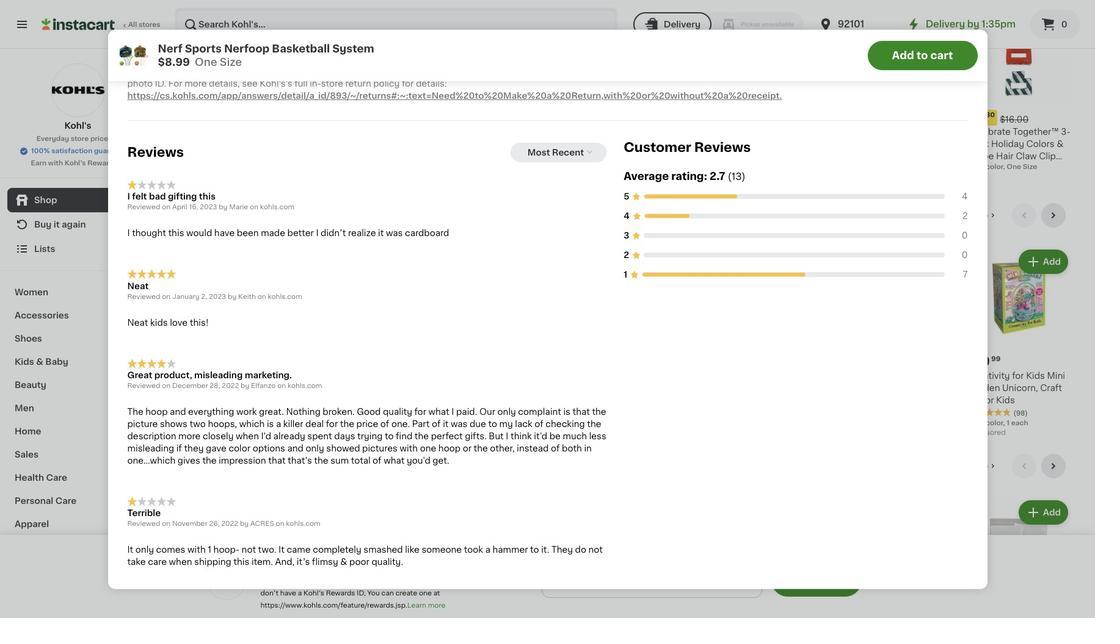 Task type: describe. For each thing, give the bounding box(es) containing it.
https://cs.kohls.com/app/answers/detail/a_id/893/~/returns#:~:text=need%20to%20make%20a%20return,with%20or%20without%20a%20receipt.
[[127, 92, 782, 100]]

like
[[405, 547, 420, 555]]

1 horizontal spatial in-
[[369, 55, 380, 64]]

photo
[[127, 80, 153, 88]]

think
[[511, 433, 532, 441]]

a inside items purchased through instacart can only be returned in-store. go to the customer service desk at any kohl's retail store and present your transaction barcode, if available, or instacart receipt, if not. your barcode or receipt will be accessible in your order history page. most purchases are eligible for exchange or refund within 180 days. kohl's may ask you to show a government-issued photo id. for more details, see kohl's's full in-store return policy for details: https://cs.kohls.com/app/answers/detail/a_id/893/~/returns#:~:text=need%20to%20make%20a%20return,with%20or%20without%20a%20receipt.
[[851, 67, 856, 76]]

personal
[[15, 497, 53, 506]]

good
[[357, 408, 381, 417]]

of left the both
[[551, 445, 560, 454]]

women's, inside 14 unbranded 2-piece rhinestone hair claw clip set, women's, size: one size, gold
[[782, 152, 824, 161]]

set, inside 14 unbranded 2-piece rhinestone hair claw clip set, women's, size: one size, gold
[[763, 152, 780, 161]]

size inside celebrate together™ elf feet headband, red red, one size
[[217, 152, 231, 158]]

view all (40+) button for general kids toys
[[925, 203, 1003, 228]]

craft
[[1041, 384, 1062, 393]]

apparel link
[[7, 513, 148, 536]]

basketball for nerf sports nerfoop basketball system $8.99 one size
[[272, 43, 330, 53]]

1 vertical spatial in-
[[310, 80, 321, 88]]

your up days.
[[707, 55, 726, 64]]

0 inside button
[[1062, 20, 1068, 29]]

multicolor, down stripe
[[969, 164, 1005, 171]]

2 instacart from the left
[[880, 55, 918, 64]]

3-
[[1061, 128, 1071, 136]]

for down any
[[561, 67, 573, 76]]

a inside the hoop and everything work great. nothing broken. good quality for what i paid. our only complaint is that the picture shows two hoops, which is a killer deal for the price of one. part of it was due to my lack of checking the description more closely when i'd already spent days trying to find the perfect gifts. but i think it'd be much less misleading if they gave color options and only showed pictures with one hoop or the other, instead of both in one...which gives the impression that that's the sum total of what you'd get.
[[276, 421, 281, 429]]

$8.99
[[158, 57, 190, 67]]

prize-
[[313, 384, 338, 393]]

kids up been
[[240, 209, 270, 222]]

0 horizontal spatial it
[[54, 221, 60, 229]]

rewards up "11" at bottom
[[290, 552, 330, 561]]

with inside the hoop and everything work great. nothing broken. good quality for what i paid. our only complaint is that the picture shows two hoops, which is a killer deal for the price of one. part of it was due to my lack of checking the description more closely when i'd already spent days trying to find the perfect gifts. but i think it'd be much less misleading if they gave color options and only showed pictures with one hoop or the other, instead of both in one...which gives the impression that that's the sum total of what you'd get.
[[400, 445, 418, 454]]

paid.
[[456, 408, 477, 417]]

elfanzo
[[251, 383, 276, 390]]

of down complaint
[[535, 421, 544, 429]]

1 vertical spatial 4
[[962, 193, 968, 201]]

system for nerf sports nerfoop basketball system $8.99 one size
[[332, 43, 374, 53]]

view for general kids toys
[[930, 211, 951, 220]]

for inside 10 sonoma goods for life 2pk gold & brown tone hair clip set, women's, size: one size
[[588, 128, 602, 136]]

celebrate for pack
[[969, 128, 1011, 136]]

add to cart button
[[868, 40, 978, 70]]

spent
[[308, 433, 332, 441]]

i right but
[[506, 433, 509, 441]]

piece inside 14 unbranded 2-piece rhinestone hair claw clip set, women's, size: one size, gold
[[803, 128, 827, 136]]

rewards up if at left bottom
[[491, 566, 521, 573]]

set, inside 12 baby girl capelli 8-pc. hair clip bow set, natural
[[692, 140, 709, 149]]

love
[[170, 319, 188, 328]]

clip inside 'celebrate together™ 3- pack holiday colors & stripe hair claw clip set, multicolor'
[[1039, 152, 1056, 161]]

one inside 10 sonoma goods for life 2pk gold & brown tone hair clip set, women's, size: one size
[[542, 165, 560, 173]]

goods
[[557, 128, 586, 136]]

red,
[[183, 152, 199, 158]]

service
[[492, 55, 524, 64]]

transaction
[[728, 55, 777, 64]]

your down returned
[[336, 67, 356, 76]]

clip inside 14 unbranded 2-piece rhinestone hair claw clip set, women's, size: one size, gold
[[744, 152, 761, 161]]

7
[[963, 271, 968, 279]]

on right marie
[[250, 204, 258, 211]]

don't
[[261, 591, 279, 598]]

kohl's right digit
[[345, 566, 366, 573]]

i inside i felt bad gifting this reviewed on april 16, 2023 by marie on kohls.com
[[127, 193, 130, 201]]

they
[[552, 547, 573, 555]]

misleading inside the hoop and everything work great. nothing broken. good quality for what i paid. our only complaint is that the picture shows two hoops, which is a killer deal for the price of one. part of it was due to my lack of checking the description more closely when i'd already spent days trying to find the perfect gifts. but i think it'd be much less misleading if they gave color options and only showed pictures with one hoop or the other, instead of both in one...which gives the impression that that's the sum total of what you'd get.
[[127, 445, 174, 454]]

10 99
[[976, 356, 1001, 369]]

1 horizontal spatial it
[[378, 230, 384, 238]]

1 instacart from the left
[[238, 55, 276, 64]]

on inside 'please enter your 11 digit kohl's rewards id. you can find your kohl's rewards id by logging on to https://www.kohls.com/myaccount/dashboard.jsp. if you don't have a kohl's rewards id, you can create one at https://www.kohls.com/feature/rewards.jsp.'
[[307, 579, 316, 585]]

total
[[351, 457, 371, 466]]

on inside get free delivery on next 3 orders • add $10.00 to qualify.
[[533, 592, 547, 602]]

kohl's down took on the bottom left
[[469, 566, 490, 573]]

1 horizontal spatial can
[[382, 591, 394, 598]]

by left 1:35pm
[[968, 20, 980, 29]]

1 $16.00 from the left
[[215, 116, 244, 124]]

of down blue on the left bottom of the page
[[381, 421, 389, 429]]

size inside 10 sonoma goods for life 2pk gold & brown tone hair clip set, women's, size: one size
[[562, 165, 580, 173]]

your left "11" at bottom
[[304, 566, 320, 573]]

id. inside 'please enter your 11 digit kohl's rewards id. you can find your kohl's rewards id by logging on to https://www.kohls.com/myaccount/dashboard.jsp. if you don't have a kohl's rewards id, you can create one at https://www.kohls.com/feature/rewards.jsp.'
[[399, 566, 408, 573]]

10 sonoma goods for life 2pk gold & brown tone hair clip set, women's, size: one size
[[520, 111, 620, 173]]

brown
[[570, 140, 597, 149]]

most inside most recent 'button'
[[528, 149, 550, 157]]

kids & baby link
[[7, 351, 148, 374]]

impression
[[219, 457, 266, 466]]

one inside celebrate together™ elf feet headband, red red, one size
[[201, 152, 215, 158]]

this inside i felt bad gifting this reviewed on april 16, 2023 by marie on kohls.com
[[199, 193, 216, 201]]

sonoma
[[520, 128, 555, 136]]

items
[[127, 55, 152, 64]]

2 sponsored badge image from the left
[[969, 430, 1006, 437]]

1 horizontal spatial $
[[410, 608, 415, 615]]

find inside the hoop and everything work great. nothing broken. good quality for what i paid. our only complaint is that the picture shows two hoops, which is a killer deal for the price of one. part of it was due to my lack of checking the description more closely when i'd already spent days trying to find the perfect gifts. but i think it'd be much less misleading if they gave color options and only showed pictures with one hoop or the other, instead of both in one...which gives the impression that that's the sum total of what you'd get.
[[396, 433, 413, 441]]

1 horizontal spatial hoop
[[439, 445, 461, 454]]

to up page.
[[422, 55, 431, 64]]

product group containing 12
[[632, 3, 734, 172]]

multicolor, down complaint
[[520, 421, 557, 427]]

more button
[[753, 587, 801, 607]]

by inside i felt bad gifting this reviewed on april 16, 2023 by marie on kohls.com
[[219, 204, 228, 211]]

have inside 'please enter your 11 digit kohl's rewards id. you can find your kohl's rewards id by logging on to https://www.kohls.com/myaccount/dashboard.jsp. if you don't have a kohl's rewards id, you can create one at https://www.kohls.com/feature/rewards.jsp.'
[[280, 591, 296, 598]]

i thought this would have been made better i didn't realize it was cardboard
[[127, 230, 449, 238]]

only inside items purchased through instacart can only be returned in-store. go to the customer service desk at any kohl's retail store and present your transaction barcode, if available, or instacart receipt, if not. your barcode or receipt will be accessible in your order history page. most purchases are eligible for exchange or refund within 180 days. kohl's may ask you to show a government-issued photo id. for more details, see kohl's's full in-store return policy for details: https://cs.kohls.com/app/answers/detail/a_id/893/~/returns#:~:text=need%20to%20make%20a%20return,with%20or%20without%20a%20receipt.
[[296, 55, 314, 64]]

for up the 'part'
[[415, 408, 426, 417]]

all for general kids toys
[[953, 211, 963, 220]]

your down took on the bottom left
[[452, 566, 467, 573]]

1 horizontal spatial be
[[317, 55, 328, 64]]

kohl's down satisfaction
[[65, 160, 86, 167]]

order
[[358, 67, 381, 76]]

terrible
[[127, 510, 161, 519]]

hair inside 10 sonoma goods for life 2pk gold & brown tone hair clip set, women's, size: one size
[[520, 152, 537, 161]]

add inside get free delivery on next 3 orders • add $10.00 to qualify.
[[630, 592, 651, 602]]

acres
[[250, 522, 274, 528]]

digit
[[329, 566, 344, 573]]

0 horizontal spatial reviews
[[127, 146, 184, 159]]

1 horizontal spatial is
[[564, 408, 571, 417]]

women's, inside 10 sonoma goods for life 2pk gold & brown tone hair clip set, women's, size: one size
[[578, 152, 619, 161]]

only inside 'it only comes with 1 hoop- not two. it came completely smashed like someone took a hammer to it. they do not take care when shipping this item. and, it's flimsy & poor quality.'
[[136, 547, 154, 555]]

pictures
[[362, 445, 398, 454]]

1 vertical spatial can
[[423, 566, 436, 573]]

be inside the hoop and everything work great. nothing broken. good quality for what i paid. our only complaint is that the picture shows two hoops, which is a killer deal for the price of one. part of it was due to my lack of checking the description more closely when i'd already spent days trying to find the perfect gifts. but i think it'd be much less misleading if they gave color options and only showed pictures with one hoop or the other, instead of both in one...which gives the impression that that's the sum total of what you'd get.
[[550, 433, 561, 441]]

bed
[[183, 460, 210, 473]]

26,
[[209, 522, 220, 528]]

1 horizontal spatial 99
[[433, 608, 443, 615]]

1 vertical spatial you
[[368, 591, 380, 598]]

discovery mindblown diy prize-pod robot 52-piece retro vending machine build kit, blue
[[295, 372, 397, 417]]

and up shows
[[170, 408, 186, 417]]

at inside 'please enter your 11 digit kohl's rewards id. you can find your kohl's rewards id by logging on to https://www.kohls.com/myaccount/dashboard.jsp. if you don't have a kohl's rewards id, you can create one at https://www.kohls.com/feature/rewards.jsp.'
[[434, 591, 440, 598]]

1 vertical spatial this
[[168, 230, 184, 238]]

Kohl's Rewards ID text field
[[542, 564, 762, 598]]

0 vertical spatial 3
[[624, 232, 630, 240]]

bad
[[149, 193, 166, 201]]

gifting
[[168, 193, 197, 201]]

1 inside 'it only comes with 1 hoop- not two. it came completely smashed like someone took a hammer to it. they do not take care when shipping this item. and, it's flimsy & poor quality.'
[[208, 547, 211, 555]]

99 inside 10 99
[[992, 356, 1001, 363]]

for up unicorn,
[[1012, 372, 1024, 381]]

do
[[575, 547, 587, 555]]

multicolor, down kit
[[969, 421, 1005, 427]]

everything
[[188, 408, 234, 417]]

set, inside 'celebrate together™ 3- pack holiday colors & stripe hair claw clip set, multicolor'
[[969, 165, 985, 173]]

most recent
[[528, 149, 584, 157]]

2 horizontal spatial if
[[956, 55, 961, 64]]

2 vertical spatial more
[[428, 603, 446, 610]]

show
[[826, 67, 849, 76]]

4 for 2
[[624, 212, 630, 221]]

it inside the hoop and everything work great. nothing broken. good quality for what i paid. our only complaint is that the picture shows two hoops, which is a killer deal for the price of one. part of it was due to my lack of checking the description more closely when i'd already spent days trying to find the perfect gifts. but i think it'd be much less misleading if they gave color options and only showed pictures with one hoop or the other, instead of both in one...which gives the impression that that's the sum total of what you'd get.
[[443, 421, 449, 429]]

product group containing ★★★★★
[[520, 247, 622, 440]]

2022 inside terrible reviewed on november 26, 2022 by acres on kohls.com
[[221, 522, 238, 528]]

claw inside 'celebrate together™ 3- pack holiday colors & stripe hair claw clip set, multicolor'
[[1016, 152, 1037, 161]]

more inside the hoop and everything work great. nothing broken. good quality for what i paid. our only complaint is that the picture shows two hoops, which is a killer deal for the price of one. part of it was due to my lack of checking the description more closely when i'd already spent days trying to find the perfect gifts. but i think it'd be much less misleading if they gave color options and only showed pictures with one hoop or the other, instead of both in one...which gives the impression that that's the sum total of what you'd get.
[[178, 433, 201, 441]]

or up government-
[[869, 55, 878, 64]]

reviewed inside great product, misleading marketing. reviewed on december 28, 2022 by elfanzo on kohls.com
[[127, 383, 160, 390]]

baby inside 12 baby girl capelli 8-pc. hair clip bow set, natural
[[632, 128, 654, 136]]

by inside neat reviewed on january 2, 2023 by keith on kohls.com
[[228, 294, 237, 301]]

0 vertical spatial store
[[629, 55, 651, 64]]

beauty
[[15, 381, 46, 390]]

they
[[184, 445, 204, 454]]

and up that's
[[287, 445, 304, 454]]

accessories
[[15, 312, 69, 320]]

can inside items purchased through instacart can only be returned in-store. go to the customer service desk at any kohl's retail store and present your transaction barcode, if available, or instacart receipt, if not. your barcode or receipt will be accessible in your order history page. most purchases are eligible for exchange or refund within 180 days. kohl's may ask you to show a government-issued photo id. for more details, see kohl's's full in-store return policy for details: https://cs.kohls.com/app/answers/detail/a_id/893/~/returns#:~:text=need%20to%20make%20a%20return,with%20or%20without%20a%20receipt.
[[278, 55, 294, 64]]

to up but
[[488, 421, 497, 429]]

creativity for kids mini garden unicorn, craft kit for kids
[[969, 372, 1066, 405]]

i left thought
[[127, 230, 130, 238]]

women
[[15, 288, 48, 297]]

2 horizontal spatial kohl's
[[731, 67, 757, 76]]

life
[[604, 128, 620, 136]]

next
[[549, 592, 574, 602]]

delivery by 1:35pm link
[[906, 17, 1016, 32]]

with inside 'it only comes with 1 hoop- not two. it came completely smashed like someone took a hammer to it. they do not take care when shipping this item. and, it's flimsy & poor quality.'
[[188, 547, 206, 555]]

1 vertical spatial kohl's logo image
[[207, 561, 246, 601]]

kohls.com inside terrible reviewed on november 26, 2022 by acres on kohls.com
[[286, 522, 321, 528]]

size: inside 10 sonoma goods for life 2pk gold & brown tone hair clip set, women's, size: one size
[[520, 165, 540, 173]]

in inside the hoop and everything work great. nothing broken. good quality for what i paid. our only complaint is that the picture shows two hoops, which is a killer deal for the price of one. part of it was due to my lack of checking the description more closely when i'd already spent days trying to find the perfect gifts. but i think it'd be much less misleading if they gave color options and only showed pictures with one hoop or the other, instead of both in one...which gives the impression that that's the sum total of what you'd get.
[[584, 445, 592, 454]]

when inside 'it only comes with 1 hoop- not two. it came completely smashed like someone took a hammer to it. they do not take care when shipping this item. and, it's flimsy & poor quality.'
[[169, 559, 192, 568]]

2 each from the left
[[1012, 421, 1029, 427]]

kohl's rewards
[[261, 552, 330, 561]]

work
[[236, 408, 257, 417]]

0 vertical spatial hoop
[[146, 408, 168, 417]]

id. inside items purchased through instacart can only be returned in-store. go to the customer service desk at any kohl's retail store and present your transaction barcode, if available, or instacart receipt, if not. your barcode or receipt will be accessible in your order history page. most purchases are eligible for exchange or refund within 180 days. kohl's may ask you to show a government-issued photo id. for more details, see kohl's's full in-store return policy for details: https://cs.kohls.com/app/answers/detail/a_id/893/~/returns#:~:text=need%20to%20make%20a%20return,with%20or%20without%20a%20receipt.
[[155, 80, 166, 88]]

piece inside discovery mindblown diy prize-pod robot 52-piece retro vending machine build kit, blue
[[310, 397, 334, 405]]

1 horizontal spatial multicolor, one size
[[969, 164, 1038, 171]]

0 vertical spatial 2
[[963, 212, 968, 221]]

one inside 'please enter your 11 digit kohl's rewards id. you can find your kohl's rewards id by logging on to https://www.kohls.com/myaccount/dashboard.jsp. if you don't have a kohl's rewards id, you can create one at https://www.kohls.com/feature/rewards.jsp.'
[[419, 591, 432, 598]]

all
[[128, 21, 137, 28]]

0 horizontal spatial 99
[[321, 608, 330, 615]]

all for bed
[[953, 463, 963, 471]]

1 vertical spatial baby
[[45, 358, 68, 367]]

when inside the hoop and everything work great. nothing broken. good quality for what i paid. our only complaint is that the picture shows two hoops, which is a killer deal for the price of one. part of it was due to my lack of checking the description more closely when i'd already spent days trying to find the perfect gifts. but i think it'd be much less misleading if they gave color options and only showed pictures with one hoop or the other, instead of both in one...which gives the impression that that's the sum total of what you'd get.
[[236, 433, 259, 441]]

rewards up https://www.kohls.com/feature/rewards.jsp.
[[326, 591, 355, 598]]

and inside books and magazines link
[[44, 590, 61, 599]]

most inside items purchased through instacart can only be returned in-store. go to the customer service desk at any kohl's retail store and present your transaction barcode, if available, or instacart receipt, if not. your barcode or receipt will be accessible in your order history page. most purchases are eligible for exchange or refund within 180 days. kohl's may ask you to show a government-issued photo id. for more details, see kohl's's full in-store return policy for details: https://cs.kohls.com/app/answers/detail/a_id/893/~/returns#:~:text=need%20to%20make%20a%20return,with%20or%20without%20a%20receipt.
[[441, 67, 463, 76]]

together™ for headband,
[[228, 128, 274, 136]]

kohl's up https://www.kohls.com/feature/rewards.jsp.
[[304, 591, 324, 598]]

1 vertical spatial what
[[384, 457, 405, 466]]

1 vertical spatial 2
[[624, 251, 629, 260]]

claw inside 14 unbranded 2-piece rhinestone hair claw clip set, women's, size: one size, gold
[[815, 140, 836, 149]]

i left paid. in the left of the page
[[452, 408, 454, 417]]

10 for 10 99
[[976, 356, 990, 369]]

(40+) for general kids toys
[[965, 211, 989, 220]]

or down through
[[205, 67, 214, 76]]

shipping
[[194, 559, 231, 568]]

or down retail in the right of the page
[[619, 67, 628, 76]]

terrible reviewed on november 26, 2022 by acres on kohls.com
[[127, 510, 321, 528]]

10 button
[[856, 3, 959, 172]]

item carousel region containing general kids toys
[[183, 203, 1071, 445]]

sports for nerf sports nerfoop basketball system
[[205, 372, 233, 381]]

personal care link
[[7, 490, 148, 513]]

more inside items purchased through instacart can only be returned in-store. go to the customer service desk at any kohl's retail store and present your transaction barcode, if available, or instacart receipt, if not. your barcode or receipt will be accessible in your order history page. most purchases are eligible for exchange or refund within 180 days. kohl's may ask you to show a government-issued photo id. for more details, see kohl's's full in-store return policy for details: https://cs.kohls.com/app/answers/detail/a_id/893/~/returns#:~:text=need%20to%20make%20a%20return,with%20or%20without%20a%20receipt.
[[185, 80, 207, 88]]

kohls.com inside neat reviewed on january 2, 2023 by keith on kohls.com
[[268, 294, 302, 301]]

rewards down guarantee
[[87, 160, 118, 167]]

1 horizontal spatial reviews
[[695, 141, 751, 154]]

the inside items purchased through instacart can only be returned in-store. go to the customer service desk at any kohl's retail store and present your transaction barcode, if available, or instacart receipt, if not. your barcode or receipt will be accessible in your order history page. most purchases are eligible for exchange or refund within 180 days. kohl's may ask you to show a government-issued photo id. for more details, see kohl's's full in-store return policy for details: https://cs.kohls.com/app/answers/detail/a_id/893/~/returns#:~:text=need%20to%20make%20a%20return,with%20or%20without%20a%20receipt.
[[433, 55, 447, 64]]

92101 button
[[818, 7, 892, 42]]

to inside get free delivery on next 3 orders • add $10.00 to qualify.
[[692, 592, 703, 602]]

0 horizontal spatial $
[[298, 608, 302, 615]]

& inside 'it only comes with 1 hoop- not two. it came completely smashed like someone took a hammer to it. they do not take care when shipping this item. and, it's flimsy & poor quality.'
[[340, 559, 347, 568]]

only down spent
[[306, 445, 324, 454]]

history
[[383, 67, 413, 76]]

1 horizontal spatial you
[[409, 566, 422, 573]]

price
[[357, 421, 378, 429]]

kids up unicorn,
[[1027, 372, 1045, 381]]

1 vertical spatial be
[[265, 67, 276, 76]]

kohl's inside kohl's link
[[64, 122, 91, 130]]

to up pictures on the bottom left of page
[[385, 433, 394, 441]]

& up beauty
[[36, 358, 43, 367]]

options
[[253, 445, 285, 454]]

on down marketing.
[[277, 383, 286, 390]]

delivery for delivery by 1:35pm
[[926, 20, 965, 29]]

books
[[15, 590, 42, 599]]

for down history
[[402, 80, 414, 88]]

on right 'acres'
[[276, 522, 284, 528]]

completely
[[313, 547, 362, 555]]

mindblown
[[341, 372, 388, 381]]

only up my at the left bottom of the page
[[498, 408, 516, 417]]

robot
[[357, 384, 383, 393]]

and inside items purchased through instacart can only be returned in-store. go to the customer service desk at any kohl's retail store and present your transaction barcode, if available, or instacart receipt, if not. your barcode or receipt will be accessible in your order history page. most purchases are eligible for exchange or refund within 180 days. kohl's may ask you to show a government-issued photo id. for more details, see kohl's's full in-store return policy for details: https://cs.kohls.com/app/answers/detail/a_id/893/~/returns#:~:text=need%20to%20make%20a%20return,with%20or%20without%20a%20receipt.
[[653, 55, 669, 64]]

for inside items purchased through instacart can only be returned in-store. go to the customer service desk at any kohl's retail store and present your transaction barcode, if available, or instacart receipt, if not. your barcode or receipt will be accessible in your order history page. most purchases are eligible for exchange or refund within 180 days. kohl's may ask you to show a government-issued photo id. for more details, see kohl's's full in-store return policy for details: https://cs.kohls.com/app/answers/detail/a_id/893/~/returns#:~:text=need%20to%20make%20a%20return,with%20or%20without%20a%20receipt.
[[169, 80, 182, 88]]

2 it from the left
[[279, 547, 285, 555]]

0 vertical spatial have
[[214, 230, 235, 238]]

color
[[229, 445, 251, 454]]

1 horizontal spatial if
[[819, 55, 825, 64]]

2 $16.00 from the left
[[1000, 116, 1029, 124]]

kids down shoes
[[15, 358, 34, 367]]

0 vertical spatial what
[[429, 408, 450, 417]]

gold inside 14 unbranded 2-piece rhinestone hair claw clip set, women's, size: one size, gold
[[787, 165, 807, 173]]

80
[[986, 112, 995, 119]]

customer
[[449, 55, 490, 64]]

smashed
[[364, 547, 403, 555]]

kohl's up please
[[261, 552, 288, 561]]

came
[[287, 547, 311, 555]]

& inside 10 sonoma goods for life 2pk gold & brown tone hair clip set, women's, size: one size
[[561, 140, 568, 149]]

nerf for nerf sports nerfoop basketball system $8.99 one size
[[158, 43, 183, 53]]

full
[[295, 80, 308, 88]]

would
[[186, 230, 212, 238]]

1 vertical spatial is
[[267, 421, 274, 429]]

great product, misleading marketing. reviewed on december 28, 2022 by elfanzo on kohls.com
[[127, 372, 322, 390]]

reviewed inside neat reviewed on january 2, 2023 by keith on kohls.com
[[127, 294, 160, 301]]

of right the 'part'
[[432, 421, 441, 429]]

it only comes with 1 hoop- not two. it came completely smashed like someone took a hammer to it. they do not take care when shipping this item. and, it's flimsy & poor quality.
[[127, 547, 603, 568]]

on left november
[[162, 522, 171, 528]]

home link
[[7, 420, 148, 444]]

by inside 'please enter your 11 digit kohl's rewards id. you can find your kohl's rewards id by logging on to https://www.kohls.com/myaccount/dashboard.jsp. if you don't have a kohl's rewards id, you can create one at https://www.kohls.com/feature/rewards.jsp.'
[[270, 579, 278, 585]]

within
[[661, 67, 686, 76]]

unbranded
[[744, 128, 792, 136]]

shoes
[[15, 335, 42, 343]]

books and magazines
[[15, 590, 110, 599]]

on down product,
[[162, 383, 171, 390]]



Task type: vqa. For each thing, say whether or not it's contained in the screenshot.
You to the bottom
yes



Task type: locate. For each thing, give the bounding box(es) containing it.
kohls.com inside i felt bad gifting this reviewed on april 16, 2023 by marie on kohls.com
[[260, 204, 295, 211]]

on left "january"
[[162, 294, 171, 301]]

one inside the nerf sports nerfoop basketball system $8.99 one size
[[195, 57, 217, 67]]

(40+)
[[965, 211, 989, 220], [965, 463, 989, 471]]

that's
[[288, 457, 312, 466]]

1 vertical spatial size:
[[520, 165, 540, 173]]

0 vertical spatial piece
[[803, 128, 827, 136]]

0 horizontal spatial multicolor, one size
[[183, 408, 252, 415]]

0 vertical spatial system
[[332, 43, 374, 53]]

was
[[386, 230, 403, 238], [451, 421, 468, 429]]

view all (40+) button for bed
[[925, 455, 1003, 479]]

find down the one.
[[396, 433, 413, 441]]

shop link
[[7, 188, 148, 213]]

on left next
[[533, 592, 547, 602]]

id
[[261, 579, 268, 585]]

2 not from the left
[[589, 547, 603, 555]]

nerf up december
[[183, 372, 202, 381]]

reviews up the bad
[[127, 146, 184, 159]]

prices
[[90, 136, 112, 142]]

reviewed inside terrible reviewed on november 26, 2022 by acres on kohls.com
[[127, 522, 160, 528]]

nerfoop up elfanzo
[[235, 372, 271, 381]]

one.
[[392, 421, 410, 429]]

0 horizontal spatial store
[[71, 136, 89, 142]]

basketball inside the nerf sports nerfoop basketball system $8.99 one size
[[272, 43, 330, 53]]

1 reviewed from the top
[[127, 204, 160, 211]]

0 horizontal spatial system
[[230, 384, 263, 393]]

trying
[[357, 433, 383, 441]]

marketing.
[[245, 372, 292, 380]]

to inside 'it only comes with 1 hoop- not two. it came completely smashed like someone took a hammer to it. they do not take care when shipping this item. and, it's flimsy & poor quality.'
[[530, 547, 539, 555]]

sports inside "nerf sports nerfoop basketball system"
[[205, 372, 233, 381]]

by
[[968, 20, 980, 29], [219, 204, 228, 211], [228, 294, 237, 301], [241, 383, 249, 390], [240, 522, 249, 528], [270, 579, 278, 585]]

2022 inside great product, misleading marketing. reviewed on december 28, 2022 by elfanzo on kohls.com
[[222, 383, 239, 390]]

view all (40+) button
[[925, 203, 1003, 228], [925, 455, 1003, 479]]

1 horizontal spatial 9 button
[[408, 3, 510, 170]]

1 vertical spatial nerf
[[183, 372, 202, 381]]

with right earn
[[48, 160, 63, 167]]

multicolor, 1 each down (98)
[[969, 421, 1029, 427]]

by right id
[[270, 579, 278, 585]]

kids & baby
[[15, 358, 68, 367]]

1 horizontal spatial misleading
[[194, 372, 243, 380]]

product group
[[183, 3, 286, 160], [295, 3, 398, 172], [408, 3, 510, 170], [520, 3, 622, 173], [632, 3, 734, 172], [744, 3, 847, 173], [856, 3, 959, 172], [969, 3, 1071, 173], [520, 247, 622, 440], [632, 247, 734, 417], [744, 247, 847, 405], [856, 247, 959, 405], [969, 247, 1071, 440], [183, 499, 286, 619], [969, 499, 1071, 619]]

0 horizontal spatial 3
[[576, 592, 583, 602]]

together™ up colors at the right top of page
[[1013, 128, 1059, 136]]

set, down "brown"
[[559, 152, 575, 161]]

&
[[561, 140, 568, 149], [1057, 140, 1064, 149], [36, 358, 43, 367], [340, 559, 347, 568]]

1 horizontal spatial you
[[797, 67, 813, 76]]

tone
[[599, 140, 620, 149]]

clip down girl
[[652, 140, 669, 149]]

1 women's, from the left
[[578, 152, 619, 161]]

1 vertical spatial view all (40+)
[[930, 463, 989, 471]]

by left 'acres'
[[240, 522, 249, 528]]

hoop down perfect
[[439, 445, 461, 454]]

size: inside 14 unbranded 2-piece rhinestone hair claw clip set, women's, size: one size, gold
[[826, 152, 846, 161]]

1 each from the left
[[563, 421, 580, 427]]

for down the broken.
[[326, 421, 338, 429]]

government-
[[859, 67, 914, 76]]

didn't
[[321, 230, 346, 238]]

2 vertical spatial 4
[[624, 212, 630, 221]]

realize
[[348, 230, 376, 238]]

on right the "logging"
[[307, 579, 316, 585]]

2 horizontal spatial $
[[971, 112, 976, 119]]

1 vertical spatial have
[[280, 591, 296, 598]]

2 reviewed from the top
[[127, 294, 160, 301]]

2 horizontal spatial can
[[423, 566, 436, 573]]

2,
[[201, 294, 207, 301]]

2 vertical spatial 0
[[962, 251, 968, 260]]

2 (40+) from the top
[[965, 463, 989, 471]]

1 vertical spatial (40+)
[[965, 463, 989, 471]]

2 all from the top
[[953, 463, 963, 471]]

kohls.com up the 52-
[[288, 383, 322, 390]]

0 horizontal spatial baby
[[45, 358, 68, 367]]

free returns
[[127, 34, 181, 43]]

1 neat from the top
[[127, 282, 149, 291]]

0 vertical spatial you
[[409, 566, 422, 573]]

nerfoop up will
[[224, 43, 270, 53]]

1 all from the top
[[953, 211, 963, 220]]

0 horizontal spatial if
[[176, 445, 182, 454]]

desk
[[526, 55, 546, 64]]

what up the 'part'
[[429, 408, 450, 417]]

10 for 10 sonoma goods for life 2pk gold & brown tone hair clip set, women's, size: one size
[[527, 111, 542, 124]]

one up you'd
[[420, 445, 436, 454]]

be up 'accessible'
[[317, 55, 328, 64]]

system up returned
[[332, 43, 374, 53]]

kohl's logo image
[[51, 64, 105, 117], [207, 561, 246, 601]]

of down pictures on the bottom left of page
[[373, 457, 382, 466]]

$4.80 original price: $16.00 element containing 4
[[183, 110, 286, 126]]

4 reviewed from the top
[[127, 522, 160, 528]]

system for nerf sports nerfoop basketball system
[[230, 384, 263, 393]]

qualify.
[[705, 592, 744, 602]]

a inside 'it only comes with 1 hoop- not two. it came completely smashed like someone took a hammer to it. they do not take care when shipping this item. and, it's flimsy & poor quality.'
[[486, 547, 491, 555]]

3 reviewed from the top
[[127, 383, 160, 390]]

item carousel region
[[183, 203, 1071, 445], [183, 455, 1071, 619]]

0 vertical spatial when
[[236, 433, 259, 441]]

https://www.kohls.com/myaccount/dashboard.jsp.
[[326, 579, 496, 585]]

store up 100% satisfaction guarantee button
[[71, 136, 89, 142]]

1 horizontal spatial gold
[[787, 165, 807, 173]]

1 vertical spatial with
[[400, 445, 418, 454]]

multicolor, one size down holiday
[[969, 164, 1038, 171]]

misleading inside great product, misleading marketing. reviewed on december 28, 2022 by elfanzo on kohls.com
[[194, 372, 243, 380]]

0 horizontal spatial gold
[[538, 140, 559, 149]]

10 inside item carousel region
[[976, 356, 990, 369]]

elf
[[183, 140, 194, 149]]

on right keith on the top of page
[[258, 294, 266, 301]]

nerfoop for nerf sports nerfoop basketball system
[[235, 372, 271, 381]]

$4.80 original price: $16.00 element up holiday
[[969, 110, 1071, 126]]

$ down create
[[410, 608, 415, 615]]

system inside "nerf sports nerfoop basketball system"
[[230, 384, 263, 393]]

2 multicolor, 1 each from the left
[[969, 421, 1029, 427]]

0 vertical spatial in
[[326, 67, 334, 76]]

0 vertical spatial size:
[[826, 152, 846, 161]]

item carousel region containing bed
[[183, 455, 1071, 619]]

1 $4.80 original price: $16.00 element from the left
[[183, 110, 286, 126]]

you inside 'please enter your 11 digit kohl's rewards id. you can find your kohl's rewards id by logging on to https://www.kohls.com/myaccount/dashboard.jsp. if you don't have a kohl's rewards id, you can create one at https://www.kohls.com/feature/rewards.jsp.'
[[504, 579, 517, 585]]

$4.80 original price: $16.00 element for celebrate together™ elf feet headband, red
[[183, 110, 286, 126]]

0 horizontal spatial kohl's logo image
[[51, 64, 105, 117]]

1 view all (40+) button from the top
[[925, 203, 1003, 228]]

earn with kohl's rewards link
[[31, 159, 125, 169]]

apparel
[[15, 521, 49, 529]]

the hoop and everything work great. nothing broken. good quality for what i paid. our only complaint is that the picture shows two hoops, which is a killer deal for the price of one. part of it was due to my lack of checking the description more closely when i'd already spent days trying to find the perfect gifts. but i think it'd be much less misleading if they gave color options and only showed pictures with one hoop or the other, instead of both in one...which gives the impression that that's the sum total of what you'd get.
[[127, 408, 607, 466]]

celebrate up pack
[[969, 128, 1011, 136]]

more up they
[[178, 433, 201, 441]]

1 horizontal spatial $4.80 original price: $16.00 element
[[969, 110, 1071, 126]]

at inside items purchased through instacart can only be returned in-store. go to the customer service desk at any kohl's retail store and present your transaction barcode, if available, or instacart receipt, if not. your barcode or receipt will be accessible in your order history page. most purchases are eligible for exchange or refund within 180 days. kohl's may ask you to show a government-issued photo id. for more details, see kohl's's full in-store return policy for details: https://cs.kohls.com/app/answers/detail/a_id/893/~/returns#:~:text=need%20to%20make%20a%20return,with%20or%20without%20a%20receipt.
[[549, 55, 557, 64]]

sponsored badge image
[[520, 430, 557, 437], [969, 430, 1006, 437]]

sports inside the nerf sports nerfoop basketball system $8.99 one size
[[185, 43, 222, 53]]

basketball inside "nerf sports nerfoop basketball system"
[[183, 384, 228, 393]]

one inside the hoop and everything work great. nothing broken. good quality for what i paid. our only complaint is that the picture shows two hoops, which is a killer deal for the price of one. part of it was due to my lack of checking the description more closely when i'd already spent days trying to find the perfect gifts. but i think it'd be much less misleading if they gave color options and only showed pictures with one hoop or the other, instead of both in one...which gives the impression that that's the sum total of what you'd get.
[[420, 445, 436, 454]]

each
[[563, 421, 580, 427], [1012, 421, 1029, 427]]

will
[[249, 67, 263, 76]]

care for personal care
[[55, 497, 76, 506]]

delivery up present
[[664, 20, 701, 29]]

& down 3-
[[1057, 140, 1064, 149]]

already
[[273, 433, 305, 441]]

1 item carousel region from the top
[[183, 203, 1071, 445]]

1 horizontal spatial baby
[[632, 128, 654, 136]]

1 vertical spatial view all (40+) button
[[925, 455, 1003, 479]]

0 horizontal spatial delivery
[[664, 20, 701, 29]]

care for health care
[[46, 474, 67, 483]]

our
[[480, 408, 495, 417]]

4 for red, one size
[[190, 111, 199, 124]]

•
[[624, 592, 628, 602]]

to
[[917, 50, 928, 60], [422, 55, 431, 64], [815, 67, 824, 76], [488, 421, 497, 429], [385, 433, 394, 441], [530, 547, 539, 555], [317, 579, 324, 585], [692, 592, 703, 602]]

0 vertical spatial that
[[573, 408, 590, 417]]

or inside the hoop and everything work great. nothing broken. good quality for what i paid. our only complaint is that the picture shows two hoops, which is a killer deal for the price of one. part of it was due to my lack of checking the description more closely when i'd already spent days trying to find the perfect gifts. but i think it'd be much less misleading if they gave color options and only showed pictures with one hoop or the other, instead of both in one...which gives the impression that that's the sum total of what you'd get.
[[463, 445, 472, 454]]

kohls.com up came
[[286, 522, 321, 528]]

sports for nerf sports nerfoop basketball system $8.99 one size
[[185, 43, 222, 53]]

only
[[296, 55, 314, 64], [498, 408, 516, 417], [306, 445, 324, 454], [136, 547, 154, 555]]

kohls.com
[[260, 204, 295, 211], [268, 294, 302, 301], [288, 383, 322, 390], [286, 522, 321, 528]]

1 vertical spatial misleading
[[127, 445, 174, 454]]

one...which
[[127, 457, 175, 466]]

feet
[[197, 140, 216, 149]]

picture
[[127, 421, 158, 429]]

it
[[54, 221, 60, 229], [378, 230, 384, 238], [443, 421, 449, 429]]

together™ for holiday
[[1013, 128, 1059, 136]]

women's, down 2-
[[782, 152, 824, 161]]

a inside 'please enter your 11 digit kohl's rewards id. you can find your kohl's rewards id by logging on to https://www.kohls.com/myaccount/dashboard.jsp. if you don't have a kohl's rewards id, you can create one at https://www.kohls.com/feature/rewards.jsp.'
[[298, 591, 302, 598]]

view all (40+) for bed
[[930, 463, 989, 471]]

2 neat from the top
[[127, 319, 148, 328]]

in
[[326, 67, 334, 76], [584, 445, 592, 454]]

i left felt
[[127, 193, 130, 201]]

someone
[[422, 547, 462, 555]]

set, inside 10 sonoma goods for life 2pk gold & brown tone hair clip set, women's, size: one size
[[559, 152, 575, 161]]

product group containing 14
[[744, 3, 847, 173]]

0 horizontal spatial it
[[127, 547, 133, 555]]

1 view all (40+) from the top
[[930, 211, 989, 220]]

by inside terrible reviewed on november 26, 2022 by acres on kohls.com
[[240, 522, 249, 528]]

in inside items purchased through instacart can only be returned in-store. go to the customer service desk at any kohl's retail store and present your transaction barcode, if available, or instacart receipt, if not. your barcode or receipt will be accessible in your order history page. most purchases are eligible for exchange or refund within 180 days. kohl's may ask you to show a government-issued photo id. for more details, see kohl's's full in-store return policy for details: https://cs.kohls.com/app/answers/detail/a_id/893/~/returns#:~:text=need%20to%20make%20a%20return,with%20or%20without%20a%20receipt.
[[326, 67, 334, 76]]

reviewed up the kids
[[127, 294, 160, 301]]

1 horizontal spatial not
[[589, 547, 603, 555]]

2 view all (40+) from the top
[[930, 463, 989, 471]]

2 together™ from the left
[[1013, 128, 1059, 136]]

kids down unicorn,
[[997, 397, 1015, 405]]

2 view from the top
[[930, 463, 951, 471]]

180
[[688, 67, 704, 76]]

january
[[172, 294, 200, 301]]

size inside the nerf sports nerfoop basketball system $8.99 one size
[[220, 57, 242, 67]]

service type group
[[633, 12, 804, 37]]

celebrate inside 'celebrate together™ 3- pack holiday colors & stripe hair claw clip set, multicolor'
[[969, 128, 1011, 136]]

1 vertical spatial store
[[321, 80, 343, 88]]

view for bed
[[930, 463, 951, 471]]

not right the do
[[589, 547, 603, 555]]

0 vertical spatial for
[[169, 80, 182, 88]]

reviews down pc.
[[695, 141, 751, 154]]

0 vertical spatial can
[[278, 55, 294, 64]]

discovery
[[295, 372, 339, 381]]

nerf inside "nerf sports nerfoop basketball system"
[[183, 372, 202, 381]]

3 inside get free delivery on next 3 orders • add $10.00 to qualify.
[[576, 592, 583, 602]]

add inside button
[[892, 50, 915, 60]]

have left been
[[214, 230, 235, 238]]

store left return
[[321, 80, 343, 88]]

more down barcode
[[185, 80, 207, 88]]

natural
[[632, 152, 663, 161]]

kit
[[969, 397, 980, 405]]

hair inside 14 unbranded 2-piece rhinestone hair claw clip set, women's, size: one size, gold
[[795, 140, 813, 149]]

to inside button
[[917, 50, 928, 60]]

stores
[[139, 21, 160, 28]]

neat kids love this!
[[127, 319, 209, 328]]

2 view all (40+) button from the top
[[925, 455, 1003, 479]]

nerfoop inside "nerf sports nerfoop basketball system"
[[235, 372, 271, 381]]

treatment tracker modal dialog
[[159, 575, 1095, 619]]

neat for neat kids love this!
[[127, 319, 148, 328]]

men
[[15, 404, 34, 413]]

2 horizontal spatial this
[[234, 559, 249, 568]]

2 vertical spatial store
[[71, 136, 89, 142]]

1 horizontal spatial celebrate
[[969, 128, 1011, 136]]

nerfoop inside the nerf sports nerfoop basketball system $8.99 one size
[[224, 43, 270, 53]]

rewards down smashed
[[368, 566, 397, 573]]

delivery inside button
[[664, 20, 701, 29]]

1 horizontal spatial kohl's logo image
[[207, 561, 246, 601]]

1 horizontal spatial together™
[[1013, 128, 1059, 136]]

hair inside 'celebrate together™ 3- pack holiday colors & stripe hair claw clip set, multicolor'
[[996, 152, 1014, 161]]

gold up the most recent
[[538, 140, 559, 149]]

multicolor, up two
[[183, 408, 220, 415]]

1 horizontal spatial that
[[573, 408, 590, 417]]

1 9 from the left
[[302, 111, 311, 124]]

can up 'https://www.kohls.com/myaccount/dashboard.jsp.'
[[423, 566, 436, 573]]

be up kohl's's
[[265, 67, 276, 76]]

& inside 'celebrate together™ 3- pack holiday colors & stripe hair claw clip set, multicolor'
[[1057, 140, 1064, 149]]

one inside 14 unbranded 2-piece rhinestone hair claw clip set, women's, size: one size, gold
[[744, 165, 762, 173]]

most down 2pk
[[528, 149, 550, 157]]

celebrate inside celebrate together™ elf feet headband, red red, one size
[[183, 128, 226, 136]]

i left the didn't
[[316, 230, 319, 238]]

0 horizontal spatial 2
[[624, 251, 629, 260]]

basketball up "everything"
[[183, 384, 228, 393]]

multicolor, 1 each down complaint
[[520, 421, 580, 427]]

nerfoop for nerf sports nerfoop basketball system $8.99 one size
[[224, 43, 270, 53]]

0 vertical spatial sports
[[185, 43, 222, 53]]

$4.80 original price: $16.00 element up celebrate together™ elf feet headband, red red, one size
[[183, 110, 286, 126]]

more
[[768, 593, 786, 600]]

0 horizontal spatial that
[[268, 457, 286, 466]]

buy it again link
[[7, 213, 148, 237]]

view all (40+) for general kids toys
[[930, 211, 989, 220]]

0 vertical spatial be
[[317, 55, 328, 64]]

kohls.com inside great product, misleading marketing. reviewed on december 28, 2022 by elfanzo on kohls.com
[[288, 383, 322, 390]]

with up you'd
[[400, 445, 418, 454]]

1 vertical spatial sports
[[205, 372, 233, 381]]

guarantee
[[94, 148, 129, 155]]

celebrate together™ 3- pack holiday colors & stripe hair claw clip set, multicolor
[[969, 128, 1071, 173]]

to inside 'please enter your 11 digit kohl's rewards id. you can find your kohl's rewards id by logging on to https://www.kohls.com/myaccount/dashboard.jsp. if you don't have a kohl's rewards id, you can create one at https://www.kohls.com/feature/rewards.jsp.'
[[317, 579, 324, 585]]

and,
[[275, 559, 295, 568]]

for left life
[[588, 128, 602, 136]]

you inside items purchased through instacart can only be returned in-store. go to the customer service desk at any kohl's retail store and present your transaction barcode, if available, or instacart receipt, if not. your barcode or receipt will be accessible in your order history page. most purchases are eligible for exchange or refund within 180 days. kohl's may ask you to show a government-issued photo id. for more details, see kohl's's full in-store return policy for details: https://cs.kohls.com/app/answers/detail/a_id/893/~/returns#:~:text=need%20to%20make%20a%20return,with%20or%20without%20a%20receipt.
[[797, 67, 813, 76]]

not up item.
[[242, 547, 256, 555]]

1 vertical spatial 3
[[576, 592, 583, 602]]

10 inside button
[[863, 111, 878, 124]]

0 vertical spatial kohl's
[[577, 55, 603, 64]]

1 view from the top
[[930, 211, 951, 220]]

0 horizontal spatial 9
[[302, 111, 311, 124]]

1 together™ from the left
[[228, 128, 274, 136]]

what
[[429, 408, 450, 417], [384, 457, 405, 466]]

at up learn more link
[[434, 591, 440, 598]]

stripe
[[969, 152, 994, 161]]

0 vertical spatial 2022
[[222, 383, 239, 390]]

1 it from the left
[[127, 547, 133, 555]]

99 up creativity
[[992, 356, 1001, 363]]

1 horizontal spatial multicolor, 1 each
[[969, 421, 1029, 427]]

care inside 'link'
[[46, 474, 67, 483]]

0 horizontal spatial in
[[326, 67, 334, 76]]

1 celebrate from the left
[[183, 128, 226, 136]]

build
[[335, 409, 356, 417]]

kohls.com up made
[[260, 204, 295, 211]]

more down get
[[428, 603, 446, 610]]

1 horizontal spatial kohl's
[[577, 55, 603, 64]]

to left show
[[815, 67, 824, 76]]

2 item carousel region from the top
[[183, 455, 1071, 619]]

both
[[562, 445, 582, 454]]

neat left the kids
[[127, 319, 148, 328]]

misleading up 28,
[[194, 372, 243, 380]]

0 for 3
[[962, 232, 968, 240]]

sum
[[331, 457, 349, 466]]

2 women's, from the left
[[782, 152, 824, 161]]

neat for neat reviewed on january 2, 2023 by keith on kohls.com
[[127, 282, 149, 291]]

2.7
[[710, 172, 725, 182]]

0 horizontal spatial in-
[[310, 80, 321, 88]]

0 for 2
[[962, 251, 968, 260]]

0 vertical spatial is
[[564, 408, 571, 417]]

10 for 10
[[863, 111, 878, 124]]

great.
[[259, 408, 284, 417]]

10 up creativity
[[976, 356, 990, 369]]

2
[[963, 212, 968, 221], [624, 251, 629, 260]]

kohls.com right keith on the top of page
[[268, 294, 302, 301]]

accessible
[[278, 67, 324, 76]]

0 vertical spatial neat
[[127, 282, 149, 291]]

red
[[267, 140, 285, 149]]

0 horizontal spatial piece
[[310, 397, 334, 405]]

0 vertical spatial all
[[953, 211, 963, 220]]

lists link
[[7, 237, 148, 261]]

a down the great.
[[276, 421, 281, 429]]

returns
[[149, 34, 181, 43]]

shop
[[34, 196, 57, 205]]

0 vertical spatial kohl's logo image
[[51, 64, 105, 117]]

present
[[671, 55, 705, 64]]

satisfaction
[[51, 148, 92, 155]]

1 9 button from the left
[[295, 3, 398, 172]]

refund
[[630, 67, 658, 76]]

kids
[[150, 319, 168, 328]]

to down "11" at bottom
[[317, 579, 324, 585]]

instacart up will
[[238, 55, 276, 64]]

with inside earn with kohl's rewards link
[[48, 160, 63, 167]]

2023 inside neat reviewed on january 2, 2023 by keith on kohls.com
[[209, 294, 226, 301]]

1 vertical spatial was
[[451, 421, 468, 429]]

multicolor, one size inside item carousel region
[[183, 408, 252, 415]]

2023 right '2,' on the left
[[209, 294, 226, 301]]

free
[[127, 34, 147, 43]]

was down paid. in the left of the page
[[451, 421, 468, 429]]

kohl's logo image up everyday store prices
[[51, 64, 105, 117]]

2 vertical spatial kohl's
[[64, 122, 91, 130]]

$4.80 original price: $16.00 element
[[183, 110, 286, 126], [969, 110, 1071, 126]]

2 horizontal spatial it
[[443, 421, 449, 429]]

delivery for delivery
[[664, 20, 701, 29]]

this inside 'it only comes with 1 hoop- not two. it came completely smashed like someone took a hammer to it. they do not take care when shipping this item. and, it's flimsy & poor quality.'
[[234, 559, 249, 568]]

1 vertical spatial piece
[[310, 397, 334, 405]]

if inside the hoop and everything work great. nothing broken. good quality for what i paid. our only complaint is that the picture shows two hoops, which is a killer deal for the price of one. part of it was due to my lack of checking the description more closely when i'd already spent days trying to find the perfect gifts. but i think it'd be much less misleading if they gave color options and only showed pictures with one hoop or the other, instead of both in one...which gives the impression that that's the sum total of what you'd get.
[[176, 445, 182, 454]]

clip inside 10 sonoma goods for life 2pk gold & brown tone hair clip set, women's, size: one size
[[540, 152, 556, 161]]

receipt,
[[920, 55, 953, 64]]

1 (40+) from the top
[[965, 211, 989, 220]]

nerf for nerf sports nerfoop basketball system
[[183, 372, 202, 381]]

(40+) for bed
[[965, 463, 989, 471]]

basketball for nerf sports nerfoop basketball system
[[183, 384, 228, 393]]

product group containing 4
[[183, 3, 286, 160]]

care down health care 'link'
[[55, 497, 76, 506]]

2 celebrate from the left
[[969, 128, 1011, 136]]

2 $4.80 original price: $16.00 element from the left
[[969, 110, 1071, 126]]

0 horizontal spatial 10
[[527, 111, 542, 124]]

2023 inside i felt bad gifting this reviewed on april 16, 2023 by marie on kohls.com
[[200, 204, 217, 211]]

2 9 from the left
[[415, 111, 424, 124]]

by left keith on the top of page
[[228, 294, 237, 301]]

recent
[[552, 149, 584, 157]]

$10.49 original price: $15.99 element
[[183, 606, 286, 619]]

hoop
[[146, 408, 168, 417], [439, 445, 461, 454]]

gold inside 10 sonoma goods for life 2pk gold & brown tone hair clip set, women's, size: one size
[[538, 140, 559, 149]]

reviewed inside i felt bad gifting this reviewed on april 16, 2023 by marie on kohls.com
[[127, 204, 160, 211]]

find inside 'please enter your 11 digit kohl's rewards id. you can find your kohl's rewards id by logging on to https://www.kohls.com/myaccount/dashboard.jsp. if you don't have a kohl's rewards id, you can create one at https://www.kohls.com/feature/rewards.jsp.'
[[437, 566, 450, 573]]

0 vertical spatial view all (40+)
[[930, 211, 989, 220]]

on left april
[[162, 204, 171, 211]]

2 vertical spatial with
[[188, 547, 206, 555]]

is down the great.
[[267, 421, 274, 429]]

1 multicolor, 1 each from the left
[[520, 421, 580, 427]]

celebrate together™ elf feet headband, red red, one size
[[183, 128, 285, 158]]

rating:
[[672, 172, 708, 182]]

by inside great product, misleading marketing. reviewed on december 28, 2022 by elfanzo on kohls.com
[[241, 383, 249, 390]]

99 down "11" at bottom
[[321, 608, 330, 615]]

2 9 button from the left
[[408, 3, 510, 170]]

hair inside 12 baby girl capelli 8-pc. hair clip bow set, natural
[[632, 140, 650, 149]]

system up work
[[230, 384, 263, 393]]

4 inside product 'group'
[[190, 111, 199, 124]]

1 horizontal spatial id.
[[399, 566, 408, 573]]

this!
[[190, 319, 209, 328]]

1:35pm
[[982, 20, 1016, 29]]

return
[[346, 80, 371, 88]]

store up refund on the right top of page
[[629, 55, 651, 64]]

other,
[[490, 445, 515, 454]]

sports up through
[[185, 43, 222, 53]]

can up 'accessible'
[[278, 55, 294, 64]]

0 vertical spatial claw
[[815, 140, 836, 149]]

1 horizontal spatial each
[[1012, 421, 1029, 427]]

1 sponsored badge image from the left
[[520, 430, 557, 437]]

thought
[[132, 230, 166, 238]]

1 not from the left
[[242, 547, 256, 555]]

(98)
[[1014, 411, 1028, 417]]

2 horizontal spatial be
[[550, 433, 561, 441]]

2022 right 28,
[[222, 383, 239, 390]]

0 vertical spatial care
[[46, 474, 67, 483]]

2023 right "16,"
[[200, 204, 217, 211]]

$4.80 original price: $16.00 element for celebrate together™ 3- pack holiday colors & stripe hair claw clip set, multicolor
[[969, 110, 1071, 126]]

1 vertical spatial 2022
[[221, 522, 238, 528]]

0 horizontal spatial together™
[[228, 128, 274, 136]]

was inside the hoop and everything work great. nothing broken. good quality for what i paid. our only complaint is that the picture shows two hoops, which is a killer deal for the price of one. part of it was due to my lack of checking the description more closely when i'd already spent days trying to find the perfect gifts. but i think it'd be much less misleading if they gave color options and only showed pictures with one hoop or the other, instead of both in one...which gives the impression that that's the sum total of what you'd get.
[[451, 421, 468, 429]]

earn
[[31, 160, 47, 167]]

1 horizontal spatial at
[[549, 55, 557, 64]]

clip inside 12 baby girl capelli 8-pc. hair clip bow set, natural
[[652, 140, 669, 149]]

enter
[[285, 566, 303, 573]]

0 vertical spatial with
[[48, 160, 63, 167]]

lists
[[34, 245, 55, 254]]

quality.
[[372, 559, 403, 568]]

0 horizontal spatial basketball
[[183, 384, 228, 393]]

get free delivery on next 3 orders • add $10.00 to qualify.
[[439, 592, 744, 602]]

0 horizontal spatial was
[[386, 230, 403, 238]]

neat up the neat kids love this!
[[127, 282, 149, 291]]

it up and,
[[279, 547, 285, 555]]

if right cart
[[956, 55, 961, 64]]

for down the garden on the right bottom
[[983, 397, 994, 405]]

create
[[396, 591, 417, 598]]

0 vertical spatial this
[[199, 193, 216, 201]]

flimsy
[[312, 559, 338, 568]]

system inside the nerf sports nerfoop basketball system $8.99 one size
[[332, 43, 374, 53]]

if right barcode, on the right of page
[[819, 55, 825, 64]]

page.
[[415, 67, 439, 76]]

1 vertical spatial for
[[588, 128, 602, 136]]

0 horizontal spatial most
[[441, 67, 463, 76]]

0 horizontal spatial what
[[384, 457, 405, 466]]

celebrate for feet
[[183, 128, 226, 136]]

$4.80 original price: $16.00 element containing $16.00
[[969, 110, 1071, 126]]

or
[[869, 55, 878, 64], [205, 67, 214, 76], [619, 67, 628, 76], [463, 445, 472, 454]]

gives
[[178, 457, 200, 466]]

instacart logo image
[[42, 17, 115, 32]]

None search field
[[175, 7, 618, 42]]



